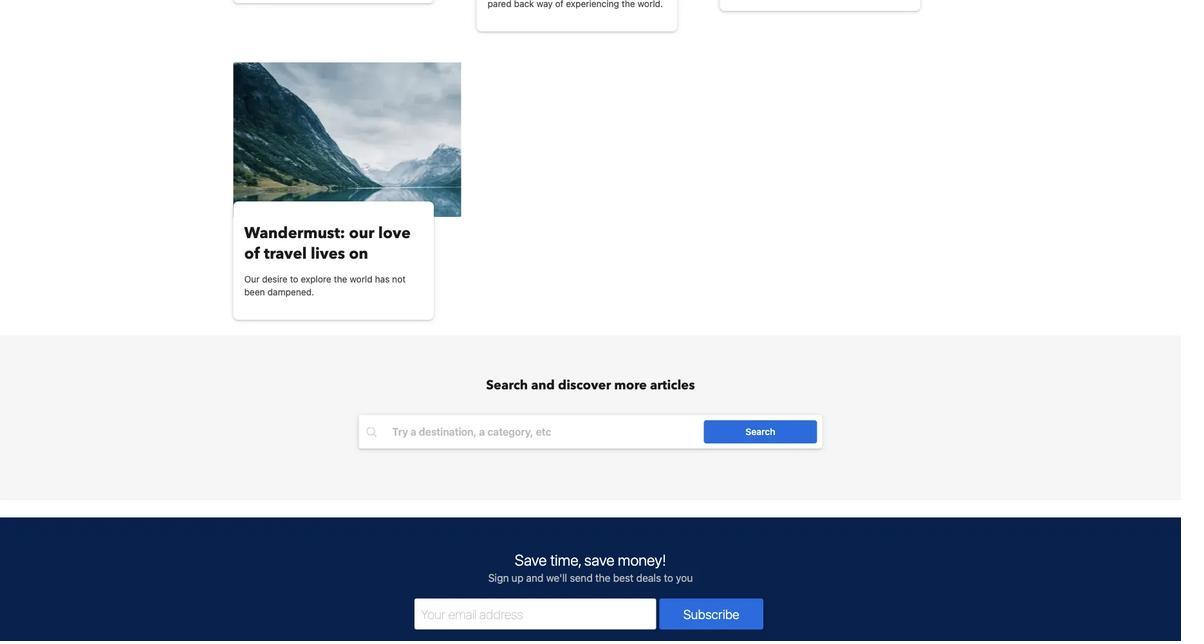 Task type: vqa. For each thing, say whether or not it's contained in the screenshot.
bottommost And
yes



Task type: describe. For each thing, give the bounding box(es) containing it.
more
[[614, 377, 647, 394]]

search for search
[[746, 426, 775, 437]]

best
[[613, 572, 634, 584]]

explore
[[301, 274, 331, 285]]

send
[[570, 572, 593, 584]]

travel
[[264, 243, 307, 264]]

of
[[244, 243, 260, 264]]

0 vertical spatial and
[[531, 377, 555, 394]]

lives
[[311, 243, 345, 264]]

to inside our desire to explore the world has not been dampened.
[[290, 274, 298, 285]]

Try a destination, a category, etc text field
[[382, 420, 719, 444]]

we'll
[[546, 572, 567, 584]]

Your email address email field
[[415, 599, 656, 630]]

has
[[375, 274, 390, 285]]

save time, save money! sign up and we'll send the best deals to you
[[488, 551, 693, 584]]

dampened.
[[267, 287, 314, 297]]

the inside our desire to explore the world has not been dampened.
[[334, 274, 347, 285]]

search button
[[704, 420, 817, 444]]

love
[[378, 222, 411, 244]]

discover
[[558, 377, 611, 394]]

subscribe
[[683, 606, 740, 622]]



Task type: locate. For each thing, give the bounding box(es) containing it.
and inside save time, save money! sign up and we'll send the best deals to you
[[526, 572, 544, 584]]

the left 'world'
[[334, 274, 347, 285]]

the
[[334, 274, 347, 285], [595, 572, 611, 584]]

1 horizontal spatial search
[[746, 426, 775, 437]]

wandermust:
[[244, 222, 345, 244]]

on
[[349, 243, 368, 264]]

search
[[486, 377, 528, 394], [746, 426, 775, 437]]

0 horizontal spatial the
[[334, 274, 347, 285]]

search inside button
[[746, 426, 775, 437]]

wandermust: our love of travel lives on link
[[244, 222, 423, 264]]

been
[[244, 287, 265, 297]]

0 vertical spatial the
[[334, 274, 347, 285]]

to up dampened.
[[290, 274, 298, 285]]

1 vertical spatial to
[[664, 572, 673, 584]]

subscribe button
[[660, 599, 763, 630]]

0 horizontal spatial to
[[290, 274, 298, 285]]

you
[[676, 572, 693, 584]]

1 vertical spatial search
[[746, 426, 775, 437]]

search and discover more articles
[[486, 377, 695, 394]]

to inside save time, save money! sign up and we'll send the best deals to you
[[664, 572, 673, 584]]

and right up
[[526, 572, 544, 584]]

1 vertical spatial and
[[526, 572, 544, 584]]

1 horizontal spatial to
[[664, 572, 673, 584]]

time,
[[550, 551, 581, 569]]

our
[[349, 222, 375, 244]]

1 vertical spatial the
[[595, 572, 611, 584]]

world
[[350, 274, 373, 285]]

to left you
[[664, 572, 673, 584]]

save
[[515, 551, 547, 569]]

0 vertical spatial search
[[486, 377, 528, 394]]

not
[[392, 274, 406, 285]]

our desire to explore the world has not been dampened.
[[244, 274, 406, 297]]

sign
[[488, 572, 509, 584]]

our
[[244, 274, 260, 285]]

wandermust: our love of travel lives on
[[244, 222, 411, 264]]

0 horizontal spatial search
[[486, 377, 528, 394]]

0 vertical spatial to
[[290, 274, 298, 285]]

and
[[531, 377, 555, 394], [526, 572, 544, 584]]

articles
[[650, 377, 695, 394]]

search for search and discover more articles
[[486, 377, 528, 394]]

money!
[[618, 551, 666, 569]]

desire
[[262, 274, 288, 285]]

up
[[512, 572, 524, 584]]

and left discover
[[531, 377, 555, 394]]

the inside save time, save money! sign up and we'll send the best deals to you
[[595, 572, 611, 584]]

the down save
[[595, 572, 611, 584]]

save
[[584, 551, 615, 569]]

deals
[[636, 572, 661, 584]]

to
[[290, 274, 298, 285], [664, 572, 673, 584]]

1 horizontal spatial the
[[595, 572, 611, 584]]



